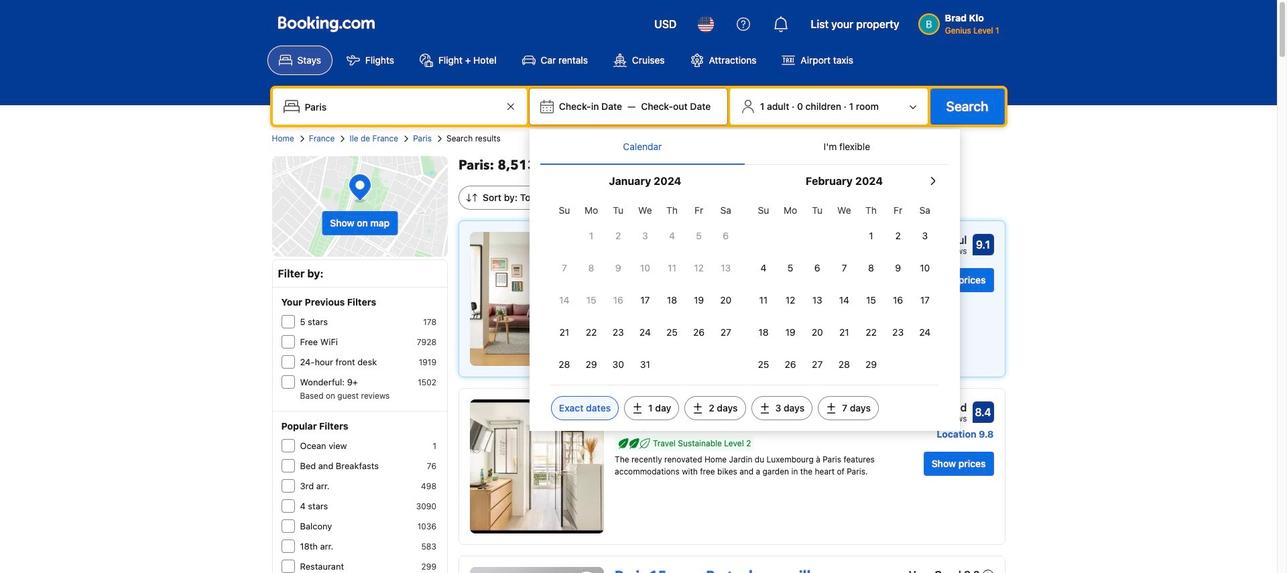 Task type: locate. For each thing, give the bounding box(es) containing it.
tab list
[[541, 129, 950, 166]]

19 January 2024 checkbox
[[686, 286, 713, 315]]

13 January 2024 checkbox
[[713, 254, 740, 283]]

11 January 2024 checkbox
[[659, 254, 686, 283]]

1 vertical spatial very good element
[[909, 567, 980, 574]]

28 February 2024 checkbox
[[831, 350, 858, 380]]

30 January 2024 checkbox
[[605, 350, 632, 380]]

15 February 2024 checkbox
[[858, 286, 885, 315]]

24 February 2024 checkbox
[[912, 318, 939, 347]]

wonderful element
[[916, 232, 968, 248]]

10 January 2024 checkbox
[[632, 254, 659, 283]]

1 horizontal spatial grid
[[751, 197, 939, 380]]

Where are you going? field
[[299, 95, 503, 119]]

18 January 2024 checkbox
[[659, 286, 686, 315]]

11 February 2024 checkbox
[[751, 286, 777, 315]]

16 January 2024 checkbox
[[605, 286, 632, 315]]

7 January 2024 checkbox
[[551, 254, 578, 283]]

5 January 2024 checkbox
[[686, 221, 713, 251]]

5 February 2024 checkbox
[[777, 254, 804, 283]]

22 January 2024 checkbox
[[578, 318, 605, 347]]

23 February 2024 checkbox
[[885, 318, 912, 347]]

8 February 2024 checkbox
[[858, 254, 885, 283]]

13 February 2024 checkbox
[[804, 286, 831, 315]]

29 January 2024 checkbox
[[578, 350, 605, 380]]

scored 8.4 element
[[973, 402, 994, 423]]

15 January 2024 checkbox
[[578, 286, 605, 315]]

28 January 2024 checkbox
[[551, 350, 578, 380]]

12 February 2024 checkbox
[[777, 286, 804, 315]]

home jardin du luxembourg à paris image
[[470, 400, 604, 534]]

10 February 2024 checkbox
[[912, 254, 939, 283]]

your account menu brad klo genius level 1 element
[[919, 6, 1005, 37]]

4 January 2024 checkbox
[[659, 221, 686, 251]]

grid
[[551, 197, 740, 380], [751, 197, 939, 380]]

17 January 2024 checkbox
[[632, 286, 659, 315]]

zoku paris image
[[470, 232, 604, 366]]

26 January 2024 checkbox
[[686, 318, 713, 347]]

1 January 2024 checkbox
[[578, 221, 605, 251]]

14 February 2024 checkbox
[[831, 286, 858, 315]]

22 February 2024 checkbox
[[858, 318, 885, 347]]

0 horizontal spatial grid
[[551, 197, 740, 380]]

very good element
[[915, 400, 968, 416], [909, 567, 980, 574]]



Task type: vqa. For each thing, say whether or not it's contained in the screenshot.
14 January 2024 checkbox
yes



Task type: describe. For each thing, give the bounding box(es) containing it.
3 January 2024 checkbox
[[632, 221, 659, 251]]

scored 9.1 element
[[973, 234, 994, 256]]

29 February 2024 checkbox
[[858, 350, 885, 380]]

17 February 2024 checkbox
[[912, 286, 939, 315]]

2 January 2024 checkbox
[[605, 221, 632, 251]]

9 February 2024 checkbox
[[885, 254, 912, 283]]

23 January 2024 checkbox
[[605, 318, 632, 347]]

31 January 2024 checkbox
[[632, 350, 659, 380]]

25 January 2024 checkbox
[[659, 318, 686, 347]]

2 grid from the left
[[751, 197, 939, 380]]

21 January 2024 checkbox
[[551, 318, 578, 347]]

12 January 2024 checkbox
[[686, 254, 713, 283]]

4 February 2024 checkbox
[[751, 254, 777, 283]]

25 February 2024 checkbox
[[751, 350, 777, 380]]

20 January 2024 checkbox
[[713, 286, 740, 315]]

14 January 2024 checkbox
[[551, 286, 578, 315]]

8 January 2024 checkbox
[[578, 254, 605, 283]]

3 February 2024 checkbox
[[912, 221, 939, 251]]

6 February 2024 checkbox
[[804, 254, 831, 283]]

27 February 2024 checkbox
[[804, 350, 831, 380]]

2 February 2024 checkbox
[[885, 221, 912, 251]]

26 February 2024 checkbox
[[777, 350, 804, 380]]

27 January 2024 checkbox
[[713, 318, 740, 347]]

21 February 2024 checkbox
[[831, 318, 858, 347]]

24 January 2024 checkbox
[[632, 318, 659, 347]]

19 February 2024 checkbox
[[777, 318, 804, 347]]

0 vertical spatial very good element
[[915, 400, 968, 416]]

search results updated. paris: 8,513 properties found. element
[[459, 156, 1006, 175]]

1 February 2024 checkbox
[[858, 221, 885, 251]]

16 February 2024 checkbox
[[885, 286, 912, 315]]

18 February 2024 checkbox
[[751, 318, 777, 347]]

6 January 2024 checkbox
[[713, 221, 740, 251]]

booking.com image
[[278, 16, 375, 32]]

1 grid from the left
[[551, 197, 740, 380]]

20 February 2024 checkbox
[[804, 318, 831, 347]]

9 January 2024 checkbox
[[605, 254, 632, 283]]

7 February 2024 checkbox
[[831, 254, 858, 283]]



